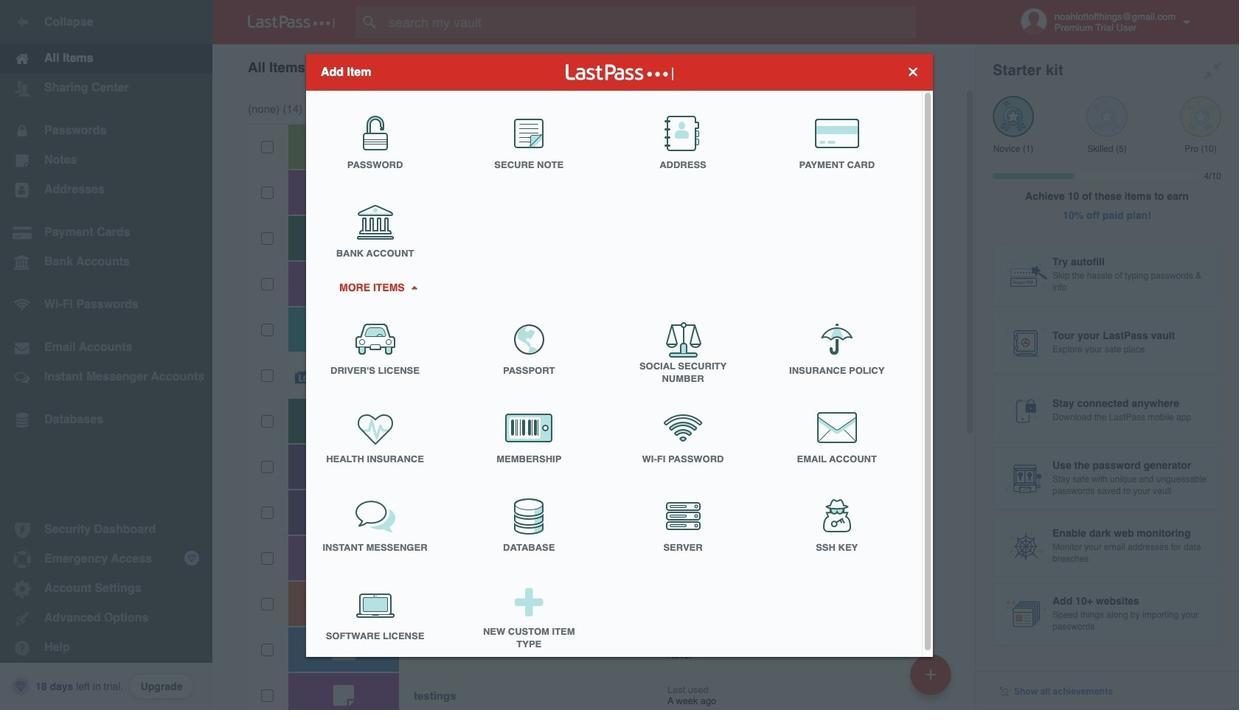 Task type: locate. For each thing, give the bounding box(es) containing it.
dialog
[[306, 54, 934, 662]]

new item image
[[926, 670, 937, 680]]

main navigation navigation
[[0, 0, 213, 711]]

caret right image
[[409, 286, 419, 289]]

new item navigation
[[906, 650, 961, 711]]



Task type: describe. For each thing, give the bounding box(es) containing it.
vault options navigation
[[213, 44, 976, 89]]

lastpass image
[[248, 15, 335, 29]]

Search search field
[[356, 6, 945, 38]]

search my vault text field
[[356, 6, 945, 38]]



Task type: vqa. For each thing, say whether or not it's contained in the screenshot.
text field
no



